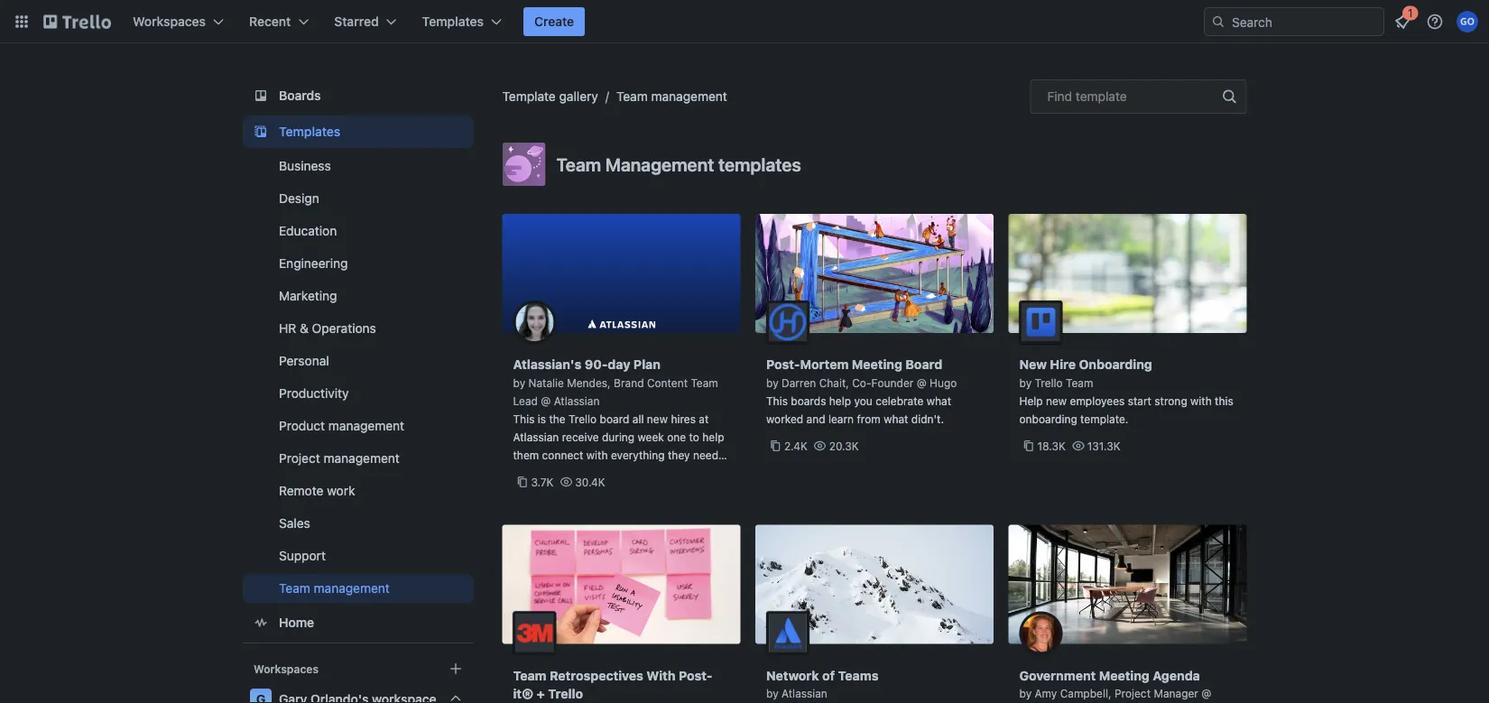 Task type: describe. For each thing, give the bounding box(es) containing it.
starred button
[[323, 7, 408, 36]]

with
[[646, 668, 676, 683]]

new inside atlassian's 90-day plan by natalie mendes, brand content team lead @ atlassian this is the trello board all new hires at atlassian receive during week one to help them connect with everything they need to be successful here.
[[647, 412, 668, 425]]

&
[[299, 321, 308, 336]]

team down "support" at the left bottom of the page
[[278, 581, 310, 596]]

by for government
[[1019, 687, 1032, 700]]

trello inside team retrospectives with post- itⓡ + trello
[[548, 686, 583, 701]]

team retrospectives with post- itⓡ + trello
[[513, 668, 712, 701]]

template
[[1076, 89, 1127, 104]]

meeting inside government meeting agenda by amy campbell, project manager @
[[1099, 668, 1150, 683]]

team right gallery
[[616, 89, 648, 104]]

trello inside 'new hire onboarding by trello team help new employees start strong with this onboarding template.'
[[1035, 376, 1063, 389]]

one
[[667, 430, 686, 443]]

strong
[[1155, 394, 1187, 407]]

hr
[[278, 321, 296, 336]]

18.3k
[[1037, 440, 1066, 452]]

them
[[513, 449, 539, 461]]

of
[[822, 668, 835, 683]]

home link
[[242, 606, 473, 639]]

90-
[[585, 357, 608, 372]]

atlassian's
[[513, 357, 582, 372]]

project management link
[[242, 444, 473, 473]]

back to home image
[[43, 7, 111, 36]]

atlassian's 90-day plan by natalie mendes, brand content team lead @ atlassian this is the trello board all new hires at atlassian receive during week one to help them connect with everything they need to be successful here.
[[513, 357, 724, 479]]

create button
[[523, 7, 585, 36]]

amy campbell, project manager @ government business results, llc image
[[1019, 611, 1063, 655]]

government meeting agenda by amy campbell, project manager @
[[1019, 668, 1211, 703]]

management
[[605, 153, 714, 175]]

the
[[549, 412, 566, 425]]

connect
[[542, 449, 583, 461]]

learn
[[828, 412, 854, 425]]

0 vertical spatial team management link
[[616, 89, 727, 104]]

1 vertical spatial to
[[513, 467, 523, 479]]

1 horizontal spatial what
[[927, 394, 951, 407]]

government
[[1019, 668, 1096, 683]]

worked
[[766, 412, 803, 425]]

campbell,
[[1060, 687, 1111, 700]]

template.
[[1080, 412, 1128, 425]]

week
[[638, 430, 664, 443]]

brand
[[614, 376, 644, 389]]

+
[[537, 686, 545, 701]]

from
[[857, 412, 881, 425]]

team retrospectives with post- itⓡ + trello link
[[502, 525, 740, 703]]

project inside project management link
[[278, 451, 320, 466]]

retrospectives
[[550, 668, 643, 683]]

product management
[[278, 418, 404, 433]]

0 vertical spatial atlassian
[[554, 394, 600, 407]]

amy
[[1035, 687, 1057, 700]]

education link
[[242, 217, 473, 245]]

meeting inside post-mortem meeting board by darren chait, co-founder @ hugo this boards help you celebrate what worked and learn from what didn't.
[[852, 357, 902, 372]]

0 horizontal spatial what
[[884, 412, 908, 425]]

teams
[[838, 668, 879, 683]]

onboarding
[[1019, 412, 1077, 425]]

day
[[608, 357, 630, 372]]

mortem
[[800, 357, 849, 372]]

didn't.
[[911, 412, 944, 425]]

natalie
[[528, 376, 564, 389]]

1 vertical spatial atlassian
[[513, 430, 559, 443]]

employees
[[1070, 394, 1125, 407]]

0 horizontal spatial team management
[[278, 581, 389, 596]]

natalie mendes, brand content team lead @ atlassian image
[[513, 301, 556, 344]]

founder
[[871, 376, 914, 389]]

this inside post-mortem meeting board by darren chait, co-founder @ hugo this boards help you celebrate what worked and learn from what didn't.
[[766, 394, 788, 407]]

atlassian image
[[766, 611, 810, 655]]

need
[[693, 449, 718, 461]]

search image
[[1211, 14, 1226, 29]]

starred
[[334, 14, 379, 29]]

hugo
[[930, 376, 957, 389]]

1 horizontal spatial to
[[689, 430, 699, 443]]

all
[[632, 412, 644, 425]]

recent
[[249, 14, 291, 29]]

templates inside popup button
[[422, 14, 484, 29]]

product
[[278, 418, 325, 433]]

project inside government meeting agenda by amy campbell, project manager @
[[1114, 687, 1151, 700]]

workspaces button
[[122, 7, 235, 36]]

hires
[[671, 412, 696, 425]]

sales
[[278, 516, 310, 531]]

0 vertical spatial team management
[[616, 89, 727, 104]]

hr & operations
[[278, 321, 376, 336]]

sales link
[[242, 509, 473, 538]]

remote work link
[[242, 477, 473, 505]]

by inside post-mortem meeting board by darren chait, co-founder @ hugo this boards help you celebrate what worked and learn from what didn't.
[[766, 376, 779, 389]]

post- inside team retrospectives with post- itⓡ + trello
[[679, 668, 712, 683]]

darren
[[782, 376, 816, 389]]

business
[[278, 158, 330, 173]]

board
[[906, 357, 942, 372]]

work
[[326, 483, 355, 498]]

productivity
[[278, 386, 348, 401]]

open information menu image
[[1426, 13, 1444, 31]]

at
[[699, 412, 709, 425]]

help inside atlassian's 90-day plan by natalie mendes, brand content team lead @ atlassian this is the trello board all new hires at atlassian receive during week one to help them connect with everything they need to be successful here.
[[702, 430, 724, 443]]

design link
[[242, 184, 473, 213]]

new inside 'new hire onboarding by trello team help new employees start strong with this onboarding template.'
[[1046, 394, 1067, 407]]

@ inside post-mortem meeting board by darren chait, co-founder @ hugo this boards help you celebrate what worked and learn from what didn't.
[[917, 376, 927, 389]]

primary element
[[0, 0, 1489, 43]]

network of teams by atlassian
[[766, 668, 879, 700]]

by for network
[[766, 687, 779, 700]]

@ inside government meeting agenda by amy campbell, project manager @
[[1201, 687, 1211, 700]]

template board image
[[250, 121, 271, 143]]

receive
[[562, 430, 599, 443]]

131.3k
[[1087, 440, 1121, 452]]



Task type: vqa. For each thing, say whether or not it's contained in the screenshot.


Task type: locate. For each thing, give the bounding box(es) containing it.
by up help
[[1019, 376, 1032, 389]]

post- inside post-mortem meeting board by darren chait, co-founder @ hugo this boards help you celebrate what worked and learn from what didn't.
[[766, 357, 800, 372]]

0 horizontal spatial help
[[702, 430, 724, 443]]

1 horizontal spatial templates
[[422, 14, 484, 29]]

lead
[[513, 394, 538, 407]]

1 horizontal spatial team management link
[[616, 89, 727, 104]]

engineering link
[[242, 249, 473, 278]]

@
[[917, 376, 927, 389], [541, 394, 551, 407], [1201, 687, 1211, 700]]

by left darren
[[766, 376, 779, 389]]

templates
[[422, 14, 484, 29], [278, 124, 340, 139]]

chait,
[[819, 376, 849, 389]]

1 vertical spatial trello
[[569, 412, 597, 425]]

management
[[651, 89, 727, 104], [328, 418, 404, 433], [323, 451, 399, 466], [313, 581, 389, 596]]

new up the week
[[647, 412, 668, 425]]

engineering
[[278, 256, 347, 271]]

management down support link
[[313, 581, 389, 596]]

@ down board
[[917, 376, 927, 389]]

team
[[616, 89, 648, 104], [556, 153, 601, 175], [691, 376, 718, 389], [1066, 376, 1093, 389], [278, 581, 310, 596], [513, 668, 547, 683]]

home image
[[250, 612, 271, 634]]

0 horizontal spatial this
[[513, 412, 535, 425]]

3.7k
[[531, 476, 554, 488]]

here.
[[600, 467, 626, 479]]

by left the amy
[[1019, 687, 1032, 700]]

with up here.
[[586, 449, 608, 461]]

templates right starred popup button
[[422, 14, 484, 29]]

0 horizontal spatial @
[[541, 394, 551, 407]]

team inside atlassian's 90-day plan by natalie mendes, brand content team lead @ atlassian this is the trello board all new hires at atlassian receive during week one to help them connect with everything they need to be successful here.
[[691, 376, 718, 389]]

support link
[[242, 541, 473, 570]]

Find template field
[[1030, 79, 1247, 114]]

new
[[1046, 394, 1067, 407], [647, 412, 668, 425]]

20.3k
[[829, 440, 859, 452]]

workspaces
[[133, 14, 206, 29], [253, 662, 318, 675]]

help up learn
[[829, 394, 851, 407]]

0 vertical spatial workspaces
[[133, 14, 206, 29]]

what
[[927, 394, 951, 407], [884, 412, 908, 425]]

post- right with
[[679, 668, 712, 683]]

trello inside atlassian's 90-day plan by natalie mendes, brand content team lead @ atlassian this is the trello board all new hires at atlassian receive during week one to help them connect with everything they need to be successful here.
[[569, 412, 597, 425]]

team up itⓡ
[[513, 668, 547, 683]]

0 horizontal spatial to
[[513, 467, 523, 479]]

0 vertical spatial templates
[[422, 14, 484, 29]]

workspaces inside dropdown button
[[133, 14, 206, 29]]

atlassian down the is
[[513, 430, 559, 443]]

1 vertical spatial team management link
[[242, 574, 473, 603]]

with left this
[[1190, 394, 1212, 407]]

trello up receive
[[569, 412, 597, 425]]

this inside atlassian's 90-day plan by natalie mendes, brand content team lead @ atlassian this is the trello board all new hires at atlassian receive during week one to help them connect with everything they need to be successful here.
[[513, 412, 535, 425]]

by inside atlassian's 90-day plan by natalie mendes, brand content team lead @ atlassian this is the trello board all new hires at atlassian receive during week one to help them connect with everything they need to be successful here.
[[513, 376, 525, 389]]

0 vertical spatial to
[[689, 430, 699, 443]]

during
[[602, 430, 635, 443]]

board image
[[250, 85, 271, 106]]

andrew c. hyde, marketing manager @ 3m image
[[513, 611, 556, 655]]

template gallery
[[502, 89, 598, 104]]

@ down natalie
[[541, 394, 551, 407]]

with inside 'new hire onboarding by trello team help new employees start strong with this onboarding template.'
[[1190, 394, 1212, 407]]

trello team image
[[1019, 301, 1063, 344]]

network
[[766, 668, 819, 683]]

templates link
[[242, 116, 473, 148]]

support
[[278, 548, 325, 563]]

post- up darren
[[766, 357, 800, 372]]

marketing
[[278, 288, 337, 303]]

1 vertical spatial help
[[702, 430, 724, 443]]

by down network
[[766, 687, 779, 700]]

0 vertical spatial post-
[[766, 357, 800, 372]]

productivity link
[[242, 379, 473, 408]]

0 vertical spatial meeting
[[852, 357, 902, 372]]

1 horizontal spatial project
[[1114, 687, 1151, 700]]

education
[[278, 223, 336, 238]]

post-mortem meeting board by darren chait, co-founder @ hugo this boards help you celebrate what worked and learn from what didn't.
[[766, 357, 957, 425]]

team management link
[[616, 89, 727, 104], [242, 574, 473, 603]]

with
[[1190, 394, 1212, 407], [586, 449, 608, 461]]

team inside 'new hire onboarding by trello team help new employees start strong with this onboarding template.'
[[1066, 376, 1093, 389]]

atlassian down mendes,
[[554, 394, 600, 407]]

by inside government meeting agenda by amy campbell, project manager @
[[1019, 687, 1032, 700]]

to right "one"
[[689, 430, 699, 443]]

template gallery link
[[502, 89, 598, 104]]

boards
[[278, 88, 320, 103]]

2 horizontal spatial @
[[1201, 687, 1211, 700]]

operations
[[311, 321, 376, 336]]

plan
[[633, 357, 661, 372]]

1 vertical spatial with
[[586, 449, 608, 461]]

team down hire
[[1066, 376, 1093, 389]]

@ right manager
[[1201, 687, 1211, 700]]

team inside team retrospectives with post- itⓡ + trello
[[513, 668, 547, 683]]

gallery
[[559, 89, 598, 104]]

project
[[278, 451, 320, 466], [1114, 687, 1151, 700]]

2 vertical spatial @
[[1201, 687, 1211, 700]]

business link
[[242, 152, 473, 180]]

meeting up the 'co-'
[[852, 357, 902, 372]]

team management link down support link
[[242, 574, 473, 603]]

team management up team management templates
[[616, 89, 727, 104]]

0 vertical spatial with
[[1190, 394, 1212, 407]]

1 horizontal spatial post-
[[766, 357, 800, 372]]

1 vertical spatial new
[[647, 412, 668, 425]]

0 horizontal spatial post-
[[679, 668, 712, 683]]

what down hugo
[[927, 394, 951, 407]]

onboarding
[[1079, 357, 1152, 372]]

to left 'be'
[[513, 467, 523, 479]]

board
[[600, 412, 629, 425]]

atlassian inside network of teams by atlassian
[[782, 687, 827, 700]]

templates
[[718, 153, 801, 175]]

darren chait, co-founder @ hugo image
[[766, 301, 810, 344]]

by inside network of teams by atlassian
[[766, 687, 779, 700]]

hr & operations link
[[242, 314, 473, 343]]

home
[[278, 615, 314, 630]]

boards
[[791, 394, 826, 407]]

1 vertical spatial templates
[[278, 124, 340, 139]]

trello down hire
[[1035, 376, 1063, 389]]

1 horizontal spatial meeting
[[1099, 668, 1150, 683]]

find
[[1047, 89, 1072, 104]]

new
[[1019, 357, 1047, 372]]

2.4k
[[784, 440, 808, 452]]

everything
[[611, 449, 665, 461]]

1 horizontal spatial team management
[[616, 89, 727, 104]]

0 horizontal spatial with
[[586, 449, 608, 461]]

meeting up campbell,
[[1099, 668, 1150, 683]]

trello right +
[[548, 686, 583, 701]]

0 horizontal spatial team management link
[[242, 574, 473, 603]]

0 vertical spatial @
[[917, 376, 927, 389]]

team management
[[616, 89, 727, 104], [278, 581, 389, 596]]

you
[[854, 394, 873, 407]]

team management icon image
[[502, 143, 546, 186]]

help
[[1019, 394, 1043, 407]]

@ inside atlassian's 90-day plan by natalie mendes, brand content team lead @ atlassian this is the trello board all new hires at atlassian receive during week one to help them connect with everything they need to be successful here.
[[541, 394, 551, 407]]

1 vertical spatial post-
[[679, 668, 712, 683]]

0 vertical spatial project
[[278, 451, 320, 466]]

0 vertical spatial what
[[927, 394, 951, 407]]

1 horizontal spatial help
[[829, 394, 851, 407]]

find template
[[1047, 89, 1127, 104]]

0 vertical spatial trello
[[1035, 376, 1063, 389]]

atlassian down network
[[782, 687, 827, 700]]

1 vertical spatial team management
[[278, 581, 389, 596]]

0 horizontal spatial new
[[647, 412, 668, 425]]

1 horizontal spatial @
[[917, 376, 927, 389]]

team up at
[[691, 376, 718, 389]]

hire
[[1050, 357, 1076, 372]]

project up the remote
[[278, 451, 320, 466]]

mendes,
[[567, 376, 611, 389]]

gary orlando (garyorlando) image
[[1457, 11, 1478, 32]]

by for new
[[1019, 376, 1032, 389]]

create a workspace image
[[444, 658, 466, 680]]

co-
[[852, 376, 871, 389]]

team right "team management icon"
[[556, 153, 601, 175]]

1 horizontal spatial new
[[1046, 394, 1067, 407]]

1 vertical spatial what
[[884, 412, 908, 425]]

0 horizontal spatial meeting
[[852, 357, 902, 372]]

is
[[538, 412, 546, 425]]

0 horizontal spatial workspaces
[[133, 14, 206, 29]]

content
[[647, 376, 688, 389]]

0 vertical spatial help
[[829, 394, 851, 407]]

0 horizontal spatial templates
[[278, 124, 340, 139]]

design
[[278, 191, 319, 206]]

remote
[[278, 483, 323, 498]]

to
[[689, 430, 699, 443], [513, 467, 523, 479]]

2 vertical spatial atlassian
[[782, 687, 827, 700]]

team management down support link
[[278, 581, 389, 596]]

1 vertical spatial meeting
[[1099, 668, 1150, 683]]

by inside 'new hire onboarding by trello team help new employees start strong with this onboarding template.'
[[1019, 376, 1032, 389]]

management down "product management" link
[[323, 451, 399, 466]]

team management link up team management templates
[[616, 89, 727, 104]]

team management templates
[[556, 153, 801, 175]]

management down productivity link
[[328, 418, 404, 433]]

1 vertical spatial project
[[1114, 687, 1151, 700]]

1 horizontal spatial with
[[1190, 394, 1212, 407]]

help up need
[[702, 430, 724, 443]]

new up onboarding
[[1046, 394, 1067, 407]]

Search field
[[1226, 8, 1383, 35]]

trello
[[1035, 376, 1063, 389], [569, 412, 597, 425], [548, 686, 583, 701]]

0 horizontal spatial project
[[278, 451, 320, 466]]

0 vertical spatial this
[[766, 394, 788, 407]]

by up lead
[[513, 376, 525, 389]]

post-
[[766, 357, 800, 372], [679, 668, 712, 683]]

this up the worked
[[766, 394, 788, 407]]

project left manager
[[1114, 687, 1151, 700]]

this left the is
[[513, 412, 535, 425]]

1 horizontal spatial this
[[766, 394, 788, 407]]

2 vertical spatial trello
[[548, 686, 583, 701]]

new hire onboarding by trello team help new employees start strong with this onboarding template.
[[1019, 357, 1233, 425]]

management up team management templates
[[651, 89, 727, 104]]

templates button
[[411, 7, 513, 36]]

successful
[[542, 467, 597, 479]]

1 vertical spatial this
[[513, 412, 535, 425]]

and
[[806, 412, 825, 425]]

0 vertical spatial new
[[1046, 394, 1067, 407]]

templates up business
[[278, 124, 340, 139]]

they
[[668, 449, 690, 461]]

itⓡ
[[513, 686, 534, 701]]

what down celebrate
[[884, 412, 908, 425]]

personal
[[278, 353, 329, 368]]

this
[[1215, 394, 1233, 407]]

1 horizontal spatial workspaces
[[253, 662, 318, 675]]

1 vertical spatial @
[[541, 394, 551, 407]]

1 notification image
[[1392, 11, 1413, 32]]

marketing link
[[242, 282, 473, 310]]

1 vertical spatial workspaces
[[253, 662, 318, 675]]

30.4k
[[575, 476, 605, 488]]

with inside atlassian's 90-day plan by natalie mendes, brand content team lead @ atlassian this is the trello board all new hires at atlassian receive during week one to help them connect with everything they need to be successful here.
[[586, 449, 608, 461]]

help inside post-mortem meeting board by darren chait, co-founder @ hugo this boards help you celebrate what worked and learn from what didn't.
[[829, 394, 851, 407]]



